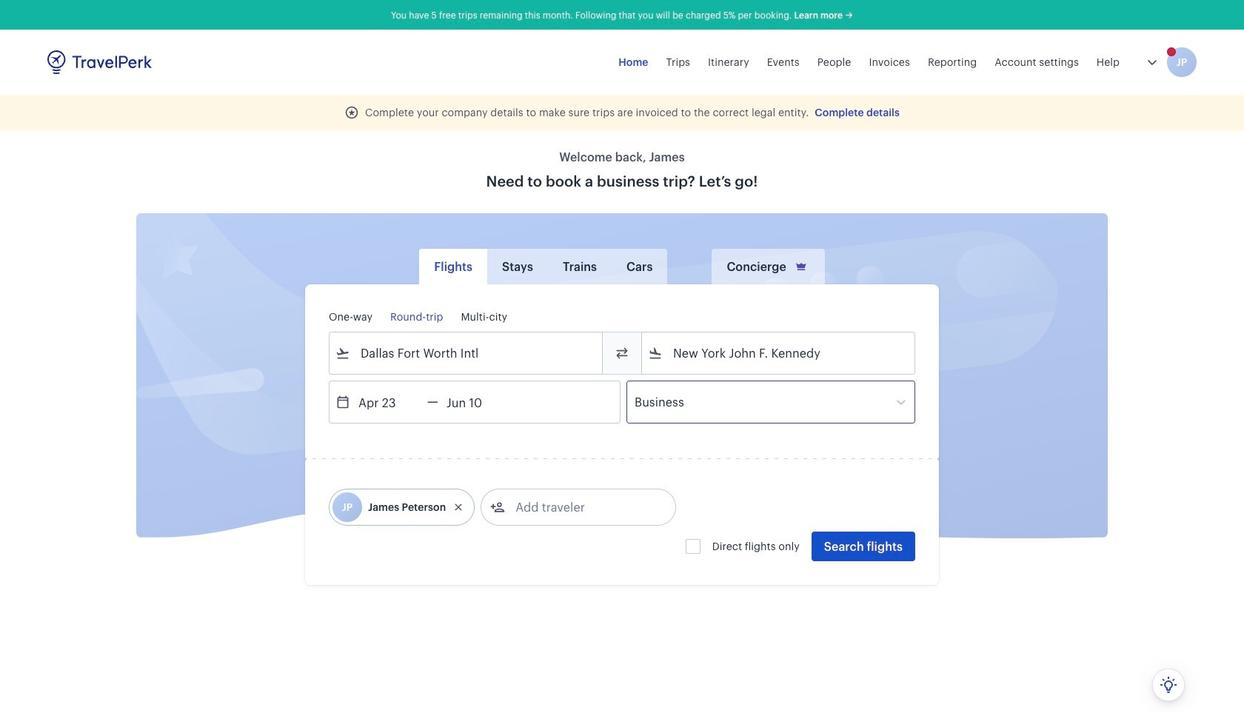 Task type: describe. For each thing, give the bounding box(es) containing it.
Return text field
[[438, 381, 515, 423]]

Depart text field
[[350, 381, 427, 423]]

To search field
[[663, 341, 896, 365]]

Add traveler search field
[[505, 496, 659, 519]]

From search field
[[350, 341, 583, 365]]



Task type: vqa. For each thing, say whether or not it's contained in the screenshot.
From search box
yes



